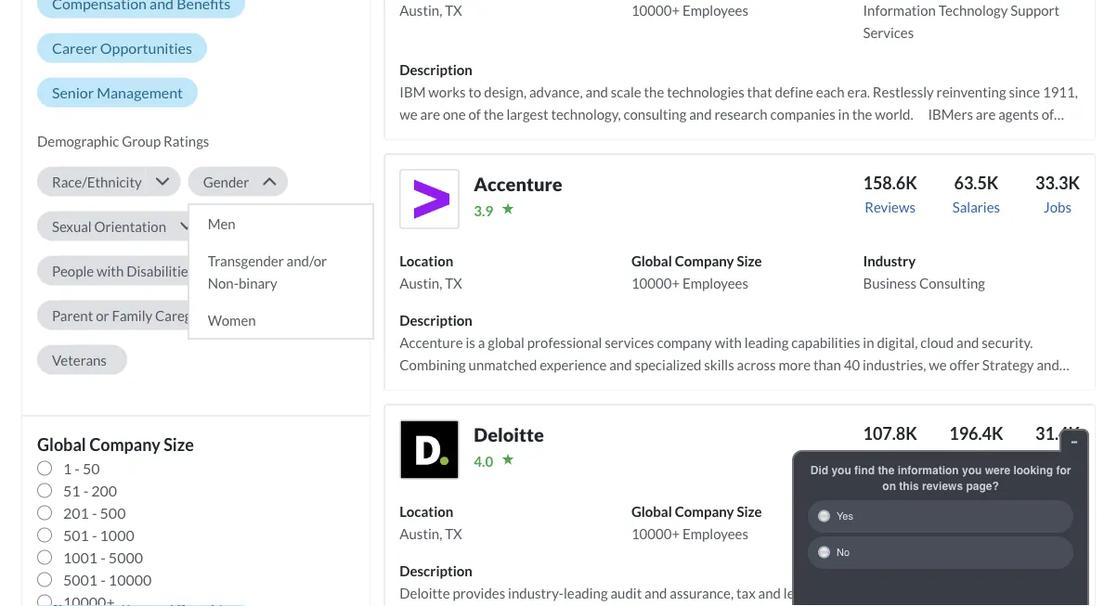 Task type: describe. For each thing, give the bounding box(es) containing it.
158.6k reviews
[[864, 173, 918, 216]]

- for 501
[[92, 527, 97, 545]]

page?
[[967, 480, 999, 493]]

1 employees from the top
[[683, 2, 749, 19]]

parent or family caregiver
[[52, 308, 215, 324]]

salaries for deloitte
[[953, 450, 1001, 466]]

1 tx from the top
[[445, 2, 462, 19]]

yes
[[837, 511, 854, 523]]

global company size
[[37, 435, 194, 455]]

were
[[986, 464, 1011, 477]]

51
[[63, 482, 80, 500]]

global company size 10000+ employees for deloitte
[[632, 504, 762, 543]]

- for 1001
[[101, 549, 106, 567]]

parent
[[52, 308, 93, 324]]

austin, for deloitte
[[400, 526, 443, 543]]

10000+ for deloitte
[[632, 526, 680, 543]]

gender
[[203, 174, 249, 190]]

5001 - 10000
[[63, 571, 152, 590]]

did you find the information you were looking for on this reviews page?
[[811, 464, 1072, 493]]

sexual
[[52, 218, 92, 235]]

family
[[112, 308, 153, 324]]

158.6k
[[864, 173, 918, 193]]

employees for accenture
[[683, 275, 749, 292]]

or
[[96, 308, 109, 324]]

men
[[208, 216, 236, 232]]

transgender
[[208, 253, 284, 269]]

ratings
[[164, 133, 209, 150]]

description for accenture
[[400, 312, 473, 329]]

global company size 10000+ employees for accenture
[[632, 253, 762, 292]]

accenture image
[[400, 170, 459, 229]]

- for 5001
[[101, 571, 106, 590]]

1001
[[63, 549, 98, 567]]

tx for deloitte
[[445, 526, 462, 543]]

career
[[52, 39, 97, 57]]

1
[[63, 460, 72, 478]]

10000
[[109, 571, 152, 590]]

management
[[97, 84, 183, 102]]

on
[[883, 480, 897, 493]]

1 vertical spatial company
[[89, 435, 160, 455]]

employees for deloitte
[[683, 526, 749, 543]]

career opportunities
[[52, 39, 192, 57]]

201
[[63, 505, 89, 523]]

1 - 50
[[63, 460, 100, 478]]

2 you from the left
[[963, 464, 982, 477]]

disabilities
[[127, 263, 194, 280]]

people
[[52, 263, 94, 280]]

201 - 500
[[63, 505, 126, 523]]

industry accounting & tax
[[864, 504, 969, 543]]

501 - 1000
[[63, 527, 134, 545]]

5000
[[109, 549, 143, 567]]

looking
[[1014, 464, 1054, 477]]

31.4k
[[1036, 424, 1081, 444]]

industry business consulting
[[864, 253, 986, 292]]

industry for deloitte
[[864, 504, 916, 520]]

salaries for accenture
[[953, 199, 1001, 216]]

196.4k
[[950, 424, 1004, 444]]

company for accenture
[[675, 253, 734, 269]]

5001
[[63, 571, 98, 590]]

austin, for accenture
[[400, 275, 443, 292]]

location austin, tx for deloitte
[[400, 504, 462, 543]]

10000+ for accenture
[[632, 275, 680, 292]]

3.9
[[474, 203, 493, 219]]

1 vertical spatial size
[[164, 435, 194, 455]]

and/or
[[287, 253, 327, 269]]

1000
[[100, 527, 134, 545]]

senior
[[52, 84, 94, 102]]

&
[[936, 526, 945, 543]]

for
[[1057, 464, 1072, 477]]

company for deloitte
[[675, 504, 734, 520]]

deloitte image
[[400, 421, 459, 480]]

size for accenture
[[737, 253, 762, 269]]

location for deloitte
[[400, 504, 454, 520]]

200
[[91, 482, 117, 500]]

sexual orientation
[[52, 218, 166, 235]]

information
[[898, 464, 960, 477]]

people with disabilities
[[52, 263, 194, 280]]

501
[[63, 527, 89, 545]]



Task type: locate. For each thing, give the bounding box(es) containing it.
consulting
[[920, 275, 986, 292]]

industry up accounting
[[864, 504, 916, 520]]

no
[[837, 547, 850, 559]]

1 vertical spatial location austin, tx
[[400, 504, 462, 543]]

0 vertical spatial description
[[400, 61, 473, 78]]

0 vertical spatial jobs
[[1044, 199, 1072, 216]]

2 salaries from the top
[[953, 450, 1001, 466]]

1 jobs from the top
[[1044, 199, 1072, 216]]

2 tx from the top
[[445, 275, 462, 292]]

transgender and/or non-binary
[[208, 253, 327, 292]]

this
[[900, 480, 920, 493]]

1 vertical spatial reviews
[[865, 450, 916, 466]]

reviews down 107.8k
[[865, 450, 916, 466]]

industry up the business
[[864, 253, 916, 269]]

51 - 200
[[63, 482, 117, 500]]

1 global company size 10000+ employees from the top
[[632, 253, 762, 292]]

0 vertical spatial global company size 10000+ employees
[[632, 253, 762, 292]]

location austin, tx
[[400, 253, 462, 292], [400, 504, 462, 543]]

location
[[400, 253, 454, 269], [400, 504, 454, 520]]

500
[[100, 505, 126, 523]]

reviews down 158.6k
[[865, 199, 916, 216]]

0 vertical spatial tx
[[445, 2, 462, 19]]

orientation
[[94, 218, 166, 235]]

company
[[675, 253, 734, 269], [89, 435, 160, 455], [675, 504, 734, 520]]

1001 - 5000
[[63, 549, 143, 567]]

group
[[122, 133, 161, 150]]

industry inside industry business consulting
[[864, 253, 916, 269]]

senior management
[[52, 84, 183, 102]]

- right 201
[[92, 505, 97, 523]]

- right 1
[[75, 460, 80, 478]]

jobs down 31.4k
[[1044, 450, 1072, 466]]

location austin, tx down deloitte image
[[400, 504, 462, 543]]

deloitte
[[474, 425, 544, 447]]

3 tx from the top
[[445, 526, 462, 543]]

2 reviews from the top
[[865, 450, 916, 466]]

location for accenture
[[400, 253, 454, 269]]

2 vertical spatial 10000+
[[632, 526, 680, 543]]

0 vertical spatial 10000+
[[632, 2, 680, 19]]

jobs down 33.3k
[[1044, 199, 1072, 216]]

industry
[[864, 253, 916, 269], [864, 504, 916, 520]]

0 vertical spatial size
[[737, 253, 762, 269]]

1 vertical spatial industry
[[864, 504, 916, 520]]

31.4k jobs
[[1036, 424, 1081, 466]]

jobs for deloitte
[[1044, 450, 1072, 466]]

description
[[400, 61, 473, 78], [400, 312, 473, 329], [400, 563, 473, 580]]

tx
[[445, 2, 462, 19], [445, 275, 462, 292], [445, 526, 462, 543]]

reviews for deloitte
[[865, 450, 916, 466]]

10000+ employees
[[632, 2, 749, 19]]

global
[[632, 253, 672, 269], [37, 435, 86, 455], [632, 504, 672, 520]]

33.3k jobs
[[1036, 173, 1081, 216]]

industry inside industry accounting & tax
[[864, 504, 916, 520]]

2 vertical spatial employees
[[683, 526, 749, 543]]

1 salaries from the top
[[953, 199, 1001, 216]]

1 vertical spatial description
[[400, 312, 473, 329]]

you
[[832, 464, 852, 477], [963, 464, 982, 477]]

jobs inside 31.4k jobs
[[1044, 450, 1072, 466]]

reviews inside 158.6k reviews
[[865, 199, 916, 216]]

0 vertical spatial location
[[400, 253, 454, 269]]

accounting
[[864, 526, 933, 543]]

austin,
[[400, 2, 443, 19], [400, 275, 443, 292], [400, 526, 443, 543]]

2 vertical spatial tx
[[445, 526, 462, 543]]

reviews
[[923, 480, 964, 493]]

non-
[[208, 275, 239, 292]]

1 location austin, tx from the top
[[400, 253, 462, 292]]

0 vertical spatial location austin, tx
[[400, 253, 462, 292]]

location austin, tx down accenture image
[[400, 253, 462, 292]]

1 reviews from the top
[[865, 199, 916, 216]]

2 vertical spatial global
[[632, 504, 672, 520]]

demographic
[[37, 133, 119, 150]]

0 vertical spatial company
[[675, 253, 734, 269]]

33.3k
[[1036, 173, 1081, 193]]

2 jobs from the top
[[1044, 450, 1072, 466]]

2 austin, from the top
[[400, 275, 443, 292]]

63.5k salaries
[[953, 173, 1001, 216]]

salaries inside 196.4k salaries
[[953, 450, 1001, 466]]

2 vertical spatial company
[[675, 504, 734, 520]]

information technology support services
[[864, 2, 1060, 41]]

information
[[864, 2, 936, 19]]

1 10000+ from the top
[[632, 2, 680, 19]]

- for 1
[[75, 460, 80, 478]]

- left the 5000
[[101, 549, 106, 567]]

the
[[878, 464, 895, 477]]

1 vertical spatial employees
[[683, 275, 749, 292]]

global for accenture
[[632, 253, 672, 269]]

size for deloitte
[[737, 504, 762, 520]]

- down 1001 - 5000
[[101, 571, 106, 590]]

1 vertical spatial jobs
[[1044, 450, 1072, 466]]

you up page?
[[963, 464, 982, 477]]

0 vertical spatial industry
[[864, 253, 916, 269]]

10000+
[[632, 2, 680, 19], [632, 275, 680, 292], [632, 526, 680, 543]]

3 description from the top
[[400, 563, 473, 580]]

- right 501
[[92, 527, 97, 545]]

0 vertical spatial salaries
[[953, 199, 1001, 216]]

2 vertical spatial austin,
[[400, 526, 443, 543]]

0 vertical spatial austin,
[[400, 2, 443, 19]]

1 vertical spatial global company size 10000+ employees
[[632, 504, 762, 543]]

global for deloitte
[[632, 504, 672, 520]]

0 horizontal spatial you
[[832, 464, 852, 477]]

career opportunities button
[[37, 33, 207, 63]]

1 horizontal spatial you
[[963, 464, 982, 477]]

austin, tx
[[400, 2, 462, 19]]

4.0
[[474, 453, 493, 470]]

reviews for accenture
[[865, 199, 916, 216]]

2 industry from the top
[[864, 504, 916, 520]]

1 vertical spatial austin,
[[400, 275, 443, 292]]

50
[[83, 460, 100, 478]]

1 vertical spatial salaries
[[953, 450, 1001, 466]]

2 location austin, tx from the top
[[400, 504, 462, 543]]

salaries down 63.5k
[[953, 199, 1001, 216]]

size
[[737, 253, 762, 269], [164, 435, 194, 455], [737, 504, 762, 520]]

107.8k
[[864, 424, 918, 444]]

race/ethnicity
[[52, 174, 142, 190]]

senior management button
[[37, 78, 198, 108]]

1 austin, from the top
[[400, 2, 443, 19]]

3 employees from the top
[[683, 526, 749, 543]]

1 you from the left
[[832, 464, 852, 477]]

jobs inside 33.3k jobs
[[1044, 199, 1072, 216]]

demographic group ratings
[[37, 133, 209, 150]]

1 industry from the top
[[864, 253, 916, 269]]

location down deloitte image
[[400, 504, 454, 520]]

location austin, tx for accenture
[[400, 253, 462, 292]]

196.4k salaries
[[950, 424, 1004, 466]]

business
[[864, 275, 917, 292]]

description for deloitte
[[400, 563, 473, 580]]

salaries
[[953, 199, 1001, 216], [953, 450, 1001, 466]]

2 global company size 10000+ employees from the top
[[632, 504, 762, 543]]

find
[[855, 464, 875, 477]]

- for 201
[[92, 505, 97, 523]]

1 vertical spatial location
[[400, 504, 454, 520]]

tax
[[948, 526, 969, 543]]

caregiver
[[155, 308, 215, 324]]

0 vertical spatial global
[[632, 253, 672, 269]]

3 10000+ from the top
[[632, 526, 680, 543]]

2 vertical spatial description
[[400, 563, 473, 580]]

jobs for accenture
[[1044, 199, 1072, 216]]

you right did
[[832, 464, 852, 477]]

2 employees from the top
[[683, 275, 749, 292]]

support
[[1011, 2, 1060, 19]]

63.5k
[[955, 173, 999, 193]]

salaries down 196.4k
[[953, 450, 1001, 466]]

1 vertical spatial 10000+
[[632, 275, 680, 292]]

0 vertical spatial employees
[[683, 2, 749, 19]]

1 description from the top
[[400, 61, 473, 78]]

0 vertical spatial reviews
[[865, 199, 916, 216]]

2 10000+ from the top
[[632, 275, 680, 292]]

1 location from the top
[[400, 253, 454, 269]]

- for 51
[[83, 482, 88, 500]]

- right '51'
[[83, 482, 88, 500]]

with
[[97, 263, 124, 280]]

location down accenture image
[[400, 253, 454, 269]]

reviews
[[865, 199, 916, 216], [865, 450, 916, 466]]

2 description from the top
[[400, 312, 473, 329]]

2 vertical spatial size
[[737, 504, 762, 520]]

did
[[811, 464, 829, 477]]

107.8k reviews
[[864, 424, 918, 466]]

accenture
[[474, 174, 563, 196]]

jobs
[[1044, 199, 1072, 216], [1044, 450, 1072, 466]]

1 vertical spatial tx
[[445, 275, 462, 292]]

veterans
[[52, 352, 107, 369]]

binary
[[239, 275, 278, 292]]

-
[[75, 460, 80, 478], [83, 482, 88, 500], [92, 505, 97, 523], [92, 527, 97, 545], [101, 549, 106, 567], [101, 571, 106, 590]]

3 austin, from the top
[[400, 526, 443, 543]]

technology
[[939, 2, 1009, 19]]

2 location from the top
[[400, 504, 454, 520]]

1 vertical spatial global
[[37, 435, 86, 455]]

opportunities
[[100, 39, 192, 57]]

tx for accenture
[[445, 275, 462, 292]]

services
[[864, 24, 914, 41]]

industry for accenture
[[864, 253, 916, 269]]

reviews inside 107.8k reviews
[[865, 450, 916, 466]]

women
[[208, 312, 256, 329]]



Task type: vqa. For each thing, say whether or not it's contained in the screenshot.
158.6K
yes



